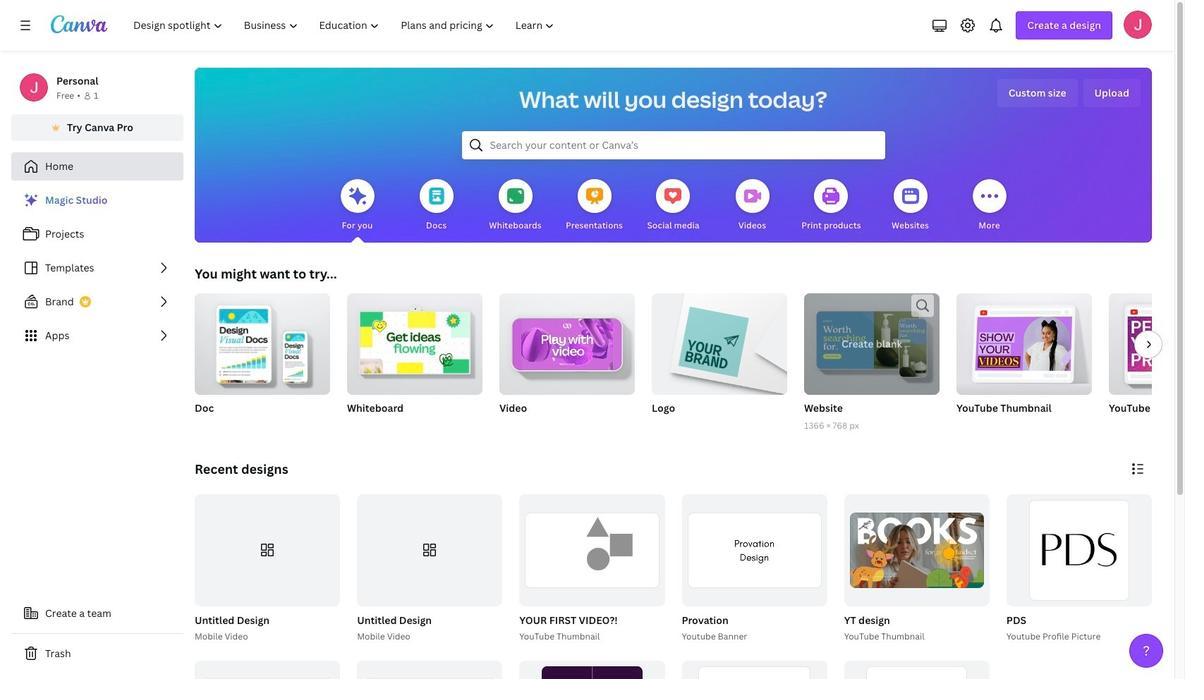 Task type: locate. For each thing, give the bounding box(es) containing it.
Search search field
[[490, 132, 857, 159]]

list
[[11, 186, 183, 350]]

top level navigation element
[[124, 11, 567, 40]]

None search field
[[462, 131, 885, 159]]

james peterson image
[[1124, 11, 1152, 39]]

group
[[195, 288, 330, 433], [195, 288, 330, 395], [347, 288, 483, 433], [347, 288, 483, 395], [500, 288, 635, 433], [500, 288, 635, 395], [652, 288, 788, 433], [652, 288, 788, 395], [957, 288, 1092, 433], [957, 288, 1092, 395], [805, 289, 940, 433], [805, 289, 940, 395], [1109, 294, 1186, 433], [1109, 294, 1186, 395], [192, 495, 340, 644], [195, 495, 340, 607], [354, 495, 503, 644], [517, 495, 665, 644], [520, 495, 665, 607], [679, 495, 828, 644], [682, 495, 828, 607], [842, 495, 990, 644], [845, 495, 990, 607], [1004, 495, 1152, 644], [1007, 495, 1152, 607], [520, 661, 665, 680], [682, 661, 828, 680], [845, 661, 990, 680]]



Task type: vqa. For each thing, say whether or not it's contained in the screenshot.
Untitled Design to the middle
no



